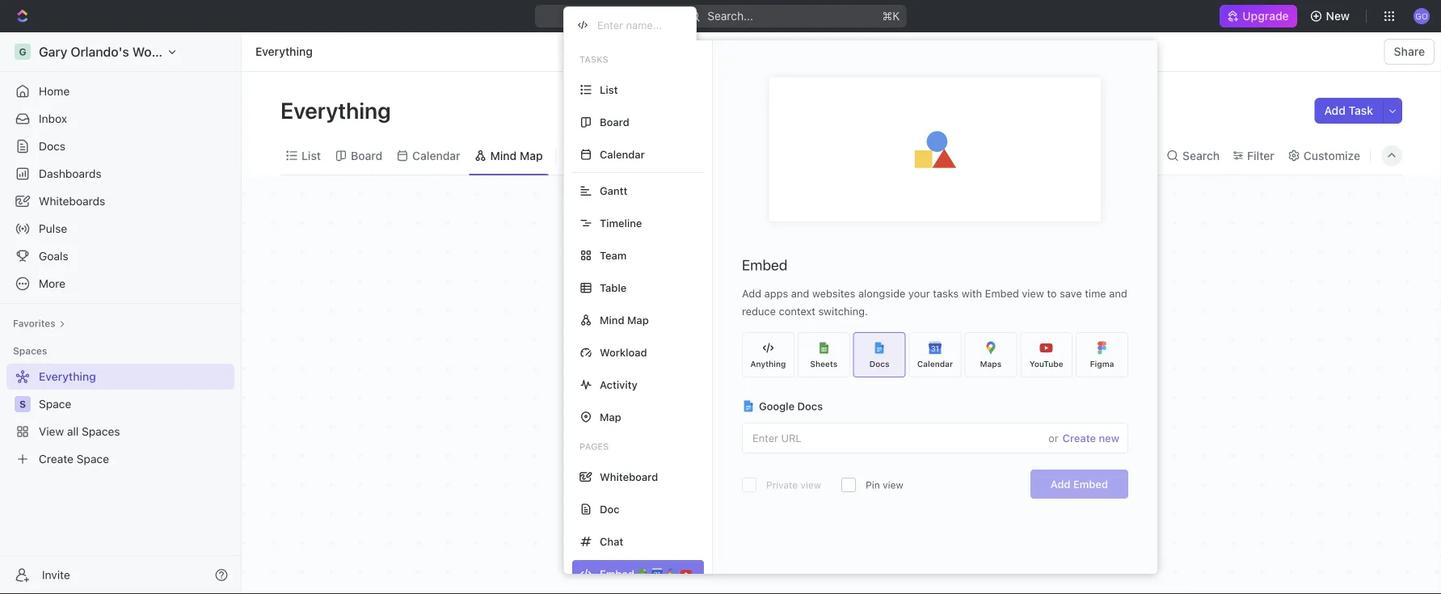 Task type: locate. For each thing, give the bounding box(es) containing it.
2 horizontal spatial embed
[[1074, 478, 1109, 490]]

list down tasks
[[600, 84, 618, 96]]

0 vertical spatial docs
[[39, 139, 66, 153]]

view right private
[[801, 480, 822, 491]]

add inside add apps and websites alongside your tasks with embed view to save time and reduce context switching.
[[742, 287, 762, 300]]

docs link
[[6, 133, 235, 159]]

2 vertical spatial embed
[[1074, 478, 1109, 490]]

view for private view
[[801, 480, 822, 491]]

board up view
[[600, 116, 630, 128]]

calendar
[[600, 148, 645, 161], [413, 149, 461, 162], [918, 359, 954, 369]]

whiteboard
[[600, 471, 658, 483]]

reduce
[[742, 305, 776, 317]]

maps
[[981, 359, 1002, 369]]

tree
[[6, 364, 235, 472]]

board right the list link
[[351, 149, 383, 162]]

list
[[600, 84, 618, 96], [302, 149, 321, 162]]

mind right calendar link
[[491, 149, 517, 162]]

0 vertical spatial list
[[600, 84, 618, 96]]

2 and from the left
[[1110, 287, 1128, 300]]

google
[[759, 400, 795, 412]]

1 vertical spatial add
[[742, 287, 762, 300]]

mind
[[491, 149, 517, 162], [600, 314, 625, 326]]

customize button
[[1283, 144, 1366, 167]]

0 horizontal spatial docs
[[39, 139, 66, 153]]

add left task
[[1325, 104, 1346, 117]]

mind map
[[491, 149, 543, 162], [600, 314, 649, 326]]

table
[[600, 282, 627, 294]]

1 vertical spatial board
[[351, 149, 383, 162]]

embed right with
[[985, 287, 1020, 300]]

add embed button
[[1031, 470, 1129, 499]]

1 vertical spatial everything
[[281, 97, 396, 123]]

docs
[[39, 139, 66, 153], [870, 359, 890, 369], [798, 400, 823, 412]]

1 horizontal spatial and
[[1110, 287, 1128, 300]]

no
[[752, 436, 771, 453]]

view
[[584, 149, 610, 162]]

upgrade link
[[1221, 5, 1298, 27]]

list link
[[298, 144, 321, 167]]

and right the time
[[1110, 287, 1128, 300]]

2 horizontal spatial map
[[628, 314, 649, 326]]

list left board link
[[302, 149, 321, 162]]

1 horizontal spatial embed
[[985, 287, 1020, 300]]

search...
[[708, 9, 754, 23]]

view button
[[563, 144, 616, 167]]

switching.
[[819, 305, 868, 317]]

board
[[600, 116, 630, 128], [351, 149, 383, 162]]

2 horizontal spatial view
[[1022, 287, 1045, 300]]

everything link
[[251, 42, 317, 61]]

view
[[1022, 287, 1045, 300], [801, 480, 822, 491], [883, 480, 904, 491]]

embed down or create new
[[1074, 478, 1109, 490]]

0 horizontal spatial and
[[792, 287, 810, 300]]

1 vertical spatial docs
[[870, 359, 890, 369]]

goals link
[[6, 243, 235, 269]]

2 vertical spatial add
[[1051, 478, 1071, 490]]

new button
[[1304, 3, 1360, 29]]

0 horizontal spatial list
[[302, 149, 321, 162]]

embed inside add apps and websites alongside your tasks with embed view to save time and reduce context switching.
[[985, 287, 1020, 300]]

websites
[[813, 287, 856, 300]]

view button
[[563, 137, 616, 175]]

chat
[[600, 536, 624, 548]]

alongside
[[859, 287, 906, 300]]

1 horizontal spatial view
[[883, 480, 904, 491]]

map left view dropdown button
[[520, 149, 543, 162]]

embed inside button
[[1074, 478, 1109, 490]]

and
[[792, 287, 810, 300], [1110, 287, 1128, 300]]

map
[[520, 149, 543, 162], [628, 314, 649, 326], [600, 411, 622, 423]]

1 horizontal spatial add
[[1051, 478, 1071, 490]]

everything
[[256, 45, 313, 58], [281, 97, 396, 123]]

calendar left maps
[[918, 359, 954, 369]]

docs down inbox
[[39, 139, 66, 153]]

tasks
[[933, 287, 959, 300]]

board link
[[348, 144, 383, 167]]

private
[[767, 480, 798, 491]]

pin view
[[866, 480, 904, 491]]

2 vertical spatial docs
[[798, 400, 823, 412]]

map down activity
[[600, 411, 622, 423]]

favorites
[[13, 318, 56, 329]]

1 vertical spatial embed
[[985, 287, 1020, 300]]

0 horizontal spatial embed
[[742, 256, 788, 274]]

map up workload
[[628, 314, 649, 326]]

0 vertical spatial map
[[520, 149, 543, 162]]

customize
[[1304, 149, 1361, 162]]

add embed
[[1051, 478, 1109, 490]]

found.
[[889, 436, 932, 453]]

create
[[1063, 432, 1097, 444]]

1 horizontal spatial board
[[600, 116, 630, 128]]

activity
[[600, 379, 638, 391]]

2 horizontal spatial docs
[[870, 359, 890, 369]]

task
[[1349, 104, 1374, 117]]

mind map up workload
[[600, 314, 649, 326]]

1 vertical spatial list
[[302, 149, 321, 162]]

figma
[[1091, 359, 1115, 369]]

inbox
[[39, 112, 67, 125]]

1 horizontal spatial map
[[600, 411, 622, 423]]

and up context
[[792, 287, 810, 300]]

0 vertical spatial board
[[600, 116, 630, 128]]

0 vertical spatial add
[[1325, 104, 1346, 117]]

1 horizontal spatial calendar
[[600, 148, 645, 161]]

mind down table at left top
[[600, 314, 625, 326]]

1 horizontal spatial list
[[600, 84, 618, 96]]

add up reduce
[[742, 287, 762, 300]]

0 horizontal spatial map
[[520, 149, 543, 162]]

0 vertical spatial mind map
[[491, 149, 543, 162]]

0 vertical spatial embed
[[742, 256, 788, 274]]

add for add apps and websites alongside your tasks with embed view to save time and reduce context switching.
[[742, 287, 762, 300]]

add task
[[1325, 104, 1374, 117]]

0 horizontal spatial view
[[801, 480, 822, 491]]

home link
[[6, 78, 235, 104]]

docs right google
[[798, 400, 823, 412]]

1 vertical spatial mind map
[[600, 314, 649, 326]]

0 horizontal spatial add
[[742, 287, 762, 300]]

sidebar navigation
[[0, 32, 242, 594]]

0 horizontal spatial mind map
[[491, 149, 543, 162]]

view inside add apps and websites alongside your tasks with embed view to save time and reduce context switching.
[[1022, 287, 1045, 300]]

0 horizontal spatial mind
[[491, 149, 517, 162]]

1 horizontal spatial mind
[[600, 314, 625, 326]]

mind map left view dropdown button
[[491, 149, 543, 162]]

docs right sheets on the right of the page
[[870, 359, 890, 369]]

calendar up gantt
[[600, 148, 645, 161]]

view left to
[[1022, 287, 1045, 300]]

calendar right board link
[[413, 149, 461, 162]]

add down or
[[1051, 478, 1071, 490]]

Enter name... field
[[596, 18, 683, 32]]

inbox link
[[6, 106, 235, 132]]

1 vertical spatial map
[[628, 314, 649, 326]]

0 horizontal spatial board
[[351, 149, 383, 162]]

add task button
[[1315, 98, 1384, 124]]

2 horizontal spatial add
[[1325, 104, 1346, 117]]

invite
[[42, 568, 70, 582]]

embed up apps
[[742, 256, 788, 274]]

view right pin
[[883, 480, 904, 491]]

add
[[1325, 104, 1346, 117], [742, 287, 762, 300], [1051, 478, 1071, 490]]

embed
[[742, 256, 788, 274], [985, 287, 1020, 300], [1074, 478, 1109, 490]]



Task type: vqa. For each thing, say whether or not it's contained in the screenshot.
"Search tasks..." text box
no



Task type: describe. For each thing, give the bounding box(es) containing it.
1 and from the left
[[792, 287, 810, 300]]

upgrade
[[1243, 9, 1289, 23]]

add for add embed
[[1051, 478, 1071, 490]]

tasks
[[580, 54, 609, 65]]

Enter URL text field
[[743, 424, 1049, 453]]

2 vertical spatial map
[[600, 411, 622, 423]]

new
[[1327, 9, 1350, 23]]

timeline
[[600, 217, 642, 229]]

0 vertical spatial mind
[[491, 149, 517, 162]]

whiteboards
[[39, 194, 105, 208]]

favorites button
[[6, 314, 72, 333]]

to
[[1047, 287, 1057, 300]]

tree inside sidebar navigation
[[6, 364, 235, 472]]

1 horizontal spatial docs
[[798, 400, 823, 412]]

search button
[[1162, 144, 1225, 167]]

context
[[779, 305, 816, 317]]

0 horizontal spatial calendar
[[413, 149, 461, 162]]

calendar link
[[409, 144, 461, 167]]

add for add task
[[1325, 104, 1346, 117]]

1 horizontal spatial mind map
[[600, 314, 649, 326]]

pulse
[[39, 222, 67, 235]]

apps
[[765, 287, 789, 300]]

search
[[1183, 149, 1220, 162]]

goals
[[39, 249, 68, 263]]

workload
[[600, 347, 647, 359]]

doc
[[600, 503, 620, 516]]

view for pin view
[[883, 480, 904, 491]]

share
[[1395, 45, 1426, 58]]

gantt
[[600, 185, 628, 197]]

1 vertical spatial mind
[[600, 314, 625, 326]]

no matching results found.
[[752, 436, 932, 453]]

share button
[[1385, 39, 1435, 65]]

anything
[[751, 359, 786, 369]]

matching
[[774, 436, 837, 453]]

your
[[909, 287, 930, 300]]

or create new
[[1049, 432, 1120, 444]]

pages
[[580, 442, 609, 452]]

time
[[1085, 287, 1107, 300]]

pulse link
[[6, 216, 235, 242]]

or
[[1049, 432, 1059, 444]]

dashboards link
[[6, 161, 235, 187]]

new
[[1099, 432, 1120, 444]]

spaces
[[13, 345, 47, 357]]

youtube
[[1030, 359, 1064, 369]]

home
[[39, 85, 70, 98]]

add apps and websites alongside your tasks with embed view to save time and reduce context switching.
[[742, 287, 1128, 317]]

docs inside sidebar navigation
[[39, 139, 66, 153]]

0 vertical spatial everything
[[256, 45, 313, 58]]

⌘k
[[883, 9, 900, 23]]

pin
[[866, 480, 880, 491]]

with
[[962, 287, 983, 300]]

dashboards
[[39, 167, 102, 180]]

team
[[600, 249, 627, 262]]

2 horizontal spatial calendar
[[918, 359, 954, 369]]

google docs
[[759, 400, 823, 412]]

results
[[840, 436, 885, 453]]

whiteboards link
[[6, 188, 235, 214]]

mind map link
[[487, 144, 543, 167]]

private view
[[767, 480, 822, 491]]

save
[[1060, 287, 1083, 300]]

sheets
[[810, 359, 838, 369]]



